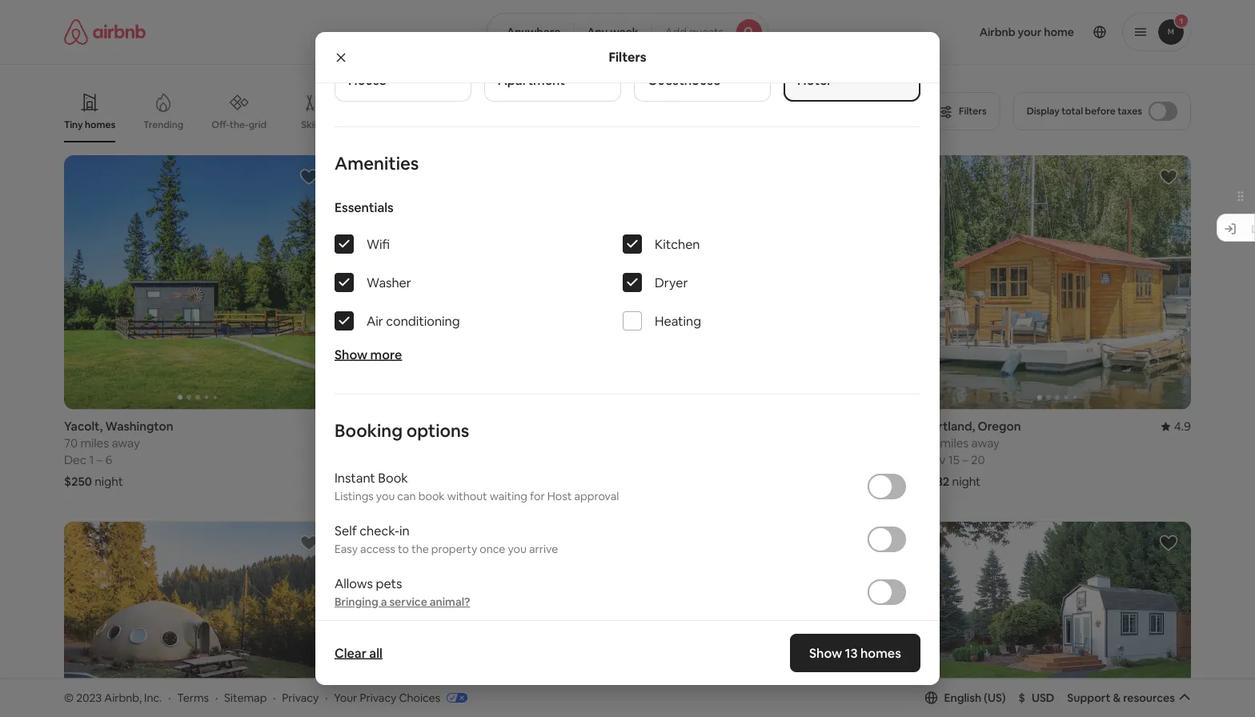 Task type: vqa. For each thing, say whether or not it's contained in the screenshot.
search
no



Task type: describe. For each thing, give the bounding box(es) containing it.
can
[[397, 489, 416, 504]]

– for 20
[[963, 452, 969, 468]]

guesthouse button
[[634, 0, 771, 102]]

amazing
[[645, 118, 685, 131]]

host
[[548, 489, 572, 504]]

2 night from the left
[[380, 474, 408, 490]]

anywhere
[[507, 25, 561, 39]]

©
[[64, 691, 74, 705]]

nov
[[924, 452, 946, 468]]

98
[[351, 435, 365, 451]]

washington
[[105, 419, 173, 434]]

a
[[381, 595, 387, 609]]

pets
[[376, 575, 402, 592]]

clear all button
[[327, 637, 391, 669]]

self
[[335, 523, 357, 539]]

$
[[1019, 691, 1026, 705]]

taxes
[[1118, 105, 1143, 117]]

book
[[378, 470, 408, 486]]

mansions
[[435, 119, 477, 131]]

show map button
[[575, 608, 681, 647]]

yacolt, washington 70 miles away dec 1 – 6 $250 night
[[64, 419, 173, 490]]

display total before taxes
[[1027, 105, 1143, 117]]

map
[[622, 620, 646, 635]]

wifi
[[367, 236, 390, 252]]

views
[[687, 118, 712, 131]]

show for show more
[[335, 346, 368, 363]]

away for portland,
[[972, 435, 1000, 451]]

oregon for bend, oregon 98 miles away
[[385, 419, 429, 434]]

hotel
[[798, 72, 830, 88]]

show more button
[[335, 346, 402, 363]]

add
[[665, 25, 687, 39]]

the-
[[230, 118, 249, 131]]

add guests
[[665, 25, 724, 39]]

cabins
[[511, 119, 542, 131]]

listings
[[335, 489, 374, 504]]

show 13 homes link
[[790, 634, 921, 673]]

night for $132
[[953, 474, 981, 490]]

apartment
[[498, 72, 565, 88]]

once
[[480, 542, 506, 557]]

apartment button
[[484, 0, 621, 102]]

$148 night
[[351, 474, 408, 490]]

any week
[[587, 25, 639, 39]]

air conditioning
[[367, 313, 460, 329]]

historical
[[816, 118, 859, 131]]

your privacy choices
[[334, 691, 441, 705]]

1 horizontal spatial add to wishlist: portland, oregon image
[[1160, 167, 1179, 187]]

70
[[64, 435, 78, 451]]

booking options
[[335, 419, 470, 442]]

total
[[1062, 105, 1083, 117]]

13
[[845, 645, 858, 661]]

add guests button
[[652, 13, 769, 51]]

guesthouse
[[648, 72, 721, 88]]

miles for bend,
[[367, 435, 396, 451]]

none search field containing anywhere
[[487, 13, 769, 51]]

without
[[447, 489, 487, 504]]

week
[[610, 25, 639, 39]]

instant book listings you can book without waiting for host approval
[[335, 470, 619, 504]]

away for yacolt,
[[112, 435, 140, 451]]

bringing
[[335, 595, 379, 609]]

tiny homes
[[64, 119, 115, 131]]

filters
[[609, 49, 647, 65]]

filters dialog
[[316, 0, 940, 685]]

4 · from the left
[[325, 691, 328, 705]]

homes for tiny homes
[[85, 119, 115, 131]]

1 privacy from the left
[[282, 691, 319, 705]]

show more
[[335, 346, 402, 363]]

add to wishlist: eugene, oregon image
[[299, 534, 319, 553]]

3 · from the left
[[273, 691, 276, 705]]

more
[[370, 346, 402, 363]]

anywhere button
[[487, 13, 574, 51]]

1 vertical spatial add to wishlist: portland, oregon image
[[873, 534, 892, 553]]

dec
[[64, 452, 86, 468]]

(us)
[[984, 691, 1006, 705]]

english
[[945, 691, 982, 705]]

– for 6
[[97, 452, 103, 468]]

in
[[400, 523, 410, 539]]

add to wishlist: yacolt, washington image
[[299, 167, 319, 187]]

treehouses
[[738, 119, 790, 131]]

access
[[360, 542, 395, 557]]

homes for historical homes
[[861, 118, 891, 131]]

self check-in easy access to the property once you arrive
[[335, 523, 558, 557]]

clear
[[335, 645, 367, 661]]

1 · from the left
[[168, 691, 171, 705]]

before
[[1086, 105, 1116, 117]]

instant
[[335, 470, 375, 486]]

show map
[[591, 620, 646, 635]]

yacolt,
[[64, 419, 103, 434]]

terms
[[177, 691, 209, 705]]

for
[[530, 489, 545, 504]]

miles for portland,
[[941, 435, 969, 451]]

amenities
[[335, 152, 419, 175]]

washer
[[367, 274, 411, 291]]

the
[[412, 542, 429, 557]]



Task type: locate. For each thing, give the bounding box(es) containing it.
waiting
[[490, 489, 528, 504]]

1 vertical spatial you
[[508, 542, 527, 557]]

2 horizontal spatial away
[[972, 435, 1000, 451]]

show
[[335, 346, 368, 363], [591, 620, 620, 635], [810, 645, 843, 661]]

miles for yacolt,
[[80, 435, 109, 451]]

0 horizontal spatial oregon
[[385, 419, 429, 434]]

3 night from the left
[[953, 474, 981, 490]]

0 horizontal spatial add to wishlist: portland, oregon image
[[873, 534, 892, 553]]

miles inside portland, oregon 50 miles away nov 15 – 20 $132 night
[[941, 435, 969, 451]]

easy
[[335, 542, 358, 557]]

0 vertical spatial show
[[335, 346, 368, 363]]

add to wishlist: portland, oregon image
[[1160, 167, 1179, 187], [873, 534, 892, 553]]

bringing a service animal? button
[[335, 595, 470, 609]]

0 horizontal spatial –
[[97, 452, 103, 468]]

1 – from the left
[[97, 452, 103, 468]]

sitemap link
[[224, 691, 267, 705]]

homes
[[861, 118, 891, 131], [85, 119, 115, 131], [861, 645, 902, 661]]

omg!
[[584, 119, 610, 131]]

privacy link
[[282, 691, 319, 705]]

2 horizontal spatial night
[[953, 474, 981, 490]]

– inside yacolt, washington 70 miles away dec 1 – 6 $250 night
[[97, 452, 103, 468]]

to
[[398, 542, 409, 557]]

privacy left your
[[282, 691, 319, 705]]

miles down bend,
[[367, 435, 396, 451]]

0 horizontal spatial privacy
[[282, 691, 319, 705]]

50
[[924, 435, 938, 451]]

night inside portland, oregon 50 miles away nov 15 – 20 $132 night
[[953, 474, 981, 490]]

1 horizontal spatial oregon
[[978, 419, 1021, 434]]

away inside yacolt, washington 70 miles away dec 1 – 6 $250 night
[[112, 435, 140, 451]]

– inside portland, oregon 50 miles away nov 15 – 20 $132 night
[[963, 452, 969, 468]]

0 horizontal spatial miles
[[80, 435, 109, 451]]

you right once
[[508, 542, 527, 557]]

· left the privacy link on the bottom left of page
[[273, 691, 276, 705]]

profile element
[[788, 0, 1192, 64]]

check-
[[360, 523, 400, 539]]

night down 6
[[95, 474, 123, 490]]

animal?
[[430, 595, 470, 609]]

historical homes
[[816, 118, 891, 131]]

oregon for portland, oregon 50 miles away nov 15 – 20 $132 night
[[978, 419, 1021, 434]]

hotel button
[[784, 0, 921, 102]]

2023
[[76, 691, 102, 705]]

· left your
[[325, 691, 328, 705]]

2 horizontal spatial show
[[810, 645, 843, 661]]

bend,
[[351, 419, 383, 434]]

guests
[[689, 25, 724, 39]]

– right 1
[[97, 452, 103, 468]]

–
[[97, 452, 103, 468], [963, 452, 969, 468]]

3 miles from the left
[[941, 435, 969, 451]]

you inside self check-in easy access to the property once you arrive
[[508, 542, 527, 557]]

4.9
[[1174, 419, 1192, 434]]

miles up 1
[[80, 435, 109, 451]]

show left map
[[591, 620, 620, 635]]

you down book
[[376, 489, 395, 504]]

display total before taxes button
[[1014, 92, 1192, 131]]

20
[[971, 452, 985, 468]]

english (us) button
[[925, 691, 1006, 705]]

arrive
[[529, 542, 558, 557]]

2 – from the left
[[963, 452, 969, 468]]

1 horizontal spatial night
[[380, 474, 408, 490]]

you inside instant book listings you can book without waiting for host approval
[[376, 489, 395, 504]]

· right the terms at left bottom
[[215, 691, 218, 705]]

privacy right your
[[360, 691, 397, 705]]

support & resources
[[1068, 691, 1176, 705]]

airbnb,
[[104, 691, 142, 705]]

portland,
[[924, 419, 976, 434]]

night inside yacolt, washington 70 miles away dec 1 – 6 $250 night
[[95, 474, 123, 490]]

1 horizontal spatial miles
[[367, 435, 396, 451]]

away down "washington"
[[112, 435, 140, 451]]

0 horizontal spatial you
[[376, 489, 395, 504]]

service
[[390, 595, 427, 609]]

&
[[1113, 691, 1121, 705]]

3 away from the left
[[972, 435, 1000, 451]]

display
[[1027, 105, 1060, 117]]

4.9 out of 5 average rating image
[[1162, 419, 1192, 434]]

away up book
[[399, 435, 427, 451]]

booking
[[335, 419, 403, 442]]

homes inside 'filters' dialog
[[861, 645, 902, 661]]

support
[[1068, 691, 1111, 705]]

kitchen
[[655, 236, 700, 252]]

book
[[419, 489, 445, 504]]

choices
[[399, 691, 441, 705]]

show for show 13 homes
[[810, 645, 843, 661]]

0 vertical spatial add to wishlist: portland, oregon image
[[1160, 167, 1179, 187]]

1 night from the left
[[95, 474, 123, 490]]

0 horizontal spatial away
[[112, 435, 140, 451]]

oregon right bend,
[[385, 419, 429, 434]]

1 horizontal spatial privacy
[[360, 691, 397, 705]]

trending
[[143, 119, 184, 131]]

$250
[[64, 474, 92, 490]]

show inside button
[[591, 620, 620, 635]]

away
[[112, 435, 140, 451], [399, 435, 427, 451], [972, 435, 1000, 451]]

your privacy choices link
[[334, 691, 468, 706]]

2 miles from the left
[[367, 435, 396, 451]]

homes right 13
[[861, 645, 902, 661]]

2 · from the left
[[215, 691, 218, 705]]

night for $250
[[95, 474, 123, 490]]

2 oregon from the left
[[978, 419, 1021, 434]]

dryer
[[655, 274, 688, 291]]

conditioning
[[386, 313, 460, 329]]

any
[[587, 25, 608, 39]]

essentials
[[335, 199, 394, 215]]

0 horizontal spatial night
[[95, 474, 123, 490]]

miles inside yacolt, washington 70 miles away dec 1 – 6 $250 night
[[80, 435, 109, 451]]

night down 20
[[953, 474, 981, 490]]

away inside portland, oregon 50 miles away nov 15 – 20 $132 night
[[972, 435, 1000, 451]]

$132
[[924, 474, 950, 490]]

bend, oregon 98 miles away
[[351, 419, 429, 451]]

support & resources button
[[1068, 691, 1192, 705]]

1 horizontal spatial you
[[508, 542, 527, 557]]

0 vertical spatial you
[[376, 489, 395, 504]]

· right inc.
[[168, 691, 171, 705]]

off-
[[212, 118, 230, 131]]

show left more
[[335, 346, 368, 363]]

oregon inside portland, oregon 50 miles away nov 15 – 20 $132 night
[[978, 419, 1021, 434]]

show 13 homes
[[810, 645, 902, 661]]

2 vertical spatial show
[[810, 645, 843, 661]]

night right $148
[[380, 474, 408, 490]]

house button
[[335, 0, 472, 102]]

2 horizontal spatial miles
[[941, 435, 969, 451]]

group containing off-the-grid
[[64, 80, 917, 143]]

your
[[334, 691, 357, 705]]

1 horizontal spatial away
[[399, 435, 427, 451]]

amazing views
[[645, 118, 712, 131]]

terms · sitemap · privacy ·
[[177, 691, 328, 705]]

any week button
[[574, 13, 652, 51]]

skiing
[[301, 119, 328, 131]]

1 vertical spatial show
[[591, 620, 620, 635]]

show for show map
[[591, 620, 620, 635]]

options
[[407, 419, 470, 442]]

1
[[89, 452, 94, 468]]

1 oregon from the left
[[385, 419, 429, 434]]

allows pets bringing a service animal?
[[335, 575, 470, 609]]

away up 20
[[972, 435, 1000, 451]]

homes right historical
[[861, 118, 891, 131]]

sitemap
[[224, 691, 267, 705]]

away inside 'bend, oregon 98 miles away'
[[399, 435, 427, 451]]

$ usd
[[1019, 691, 1055, 705]]

add to wishlist: vancouver, washington image
[[1160, 534, 1179, 553]]

homes right the tiny
[[85, 119, 115, 131]]

2 away from the left
[[399, 435, 427, 451]]

miles inside 'bend, oregon 98 miles away'
[[367, 435, 396, 451]]

1 miles from the left
[[80, 435, 109, 451]]

english (us)
[[945, 691, 1006, 705]]

show left 13
[[810, 645, 843, 661]]

beach
[[371, 119, 399, 131]]

15
[[949, 452, 960, 468]]

property
[[431, 542, 477, 557]]

away for bend,
[[399, 435, 427, 451]]

2 privacy from the left
[[360, 691, 397, 705]]

group
[[64, 80, 917, 143], [64, 155, 332, 409], [351, 155, 618, 409], [637, 155, 905, 409], [924, 155, 1192, 409], [64, 522, 332, 717], [351, 522, 618, 717], [637, 522, 905, 717], [924, 522, 1192, 717]]

0 horizontal spatial show
[[335, 346, 368, 363]]

heating
[[655, 313, 702, 329]]

6
[[105, 452, 112, 468]]

privacy
[[282, 691, 319, 705], [360, 691, 397, 705]]

– right '15'
[[963, 452, 969, 468]]

usd
[[1032, 691, 1055, 705]]

grid
[[249, 118, 267, 131]]

miles up '15'
[[941, 435, 969, 451]]

oregon inside 'bend, oregon 98 miles away'
[[385, 419, 429, 434]]

1 away from the left
[[112, 435, 140, 451]]

None search field
[[487, 13, 769, 51]]

off-the-grid
[[212, 118, 267, 131]]

oregon up 20
[[978, 419, 1021, 434]]

miles
[[80, 435, 109, 451], [367, 435, 396, 451], [941, 435, 969, 451]]

1 horizontal spatial show
[[591, 620, 620, 635]]

1 horizontal spatial –
[[963, 452, 969, 468]]



